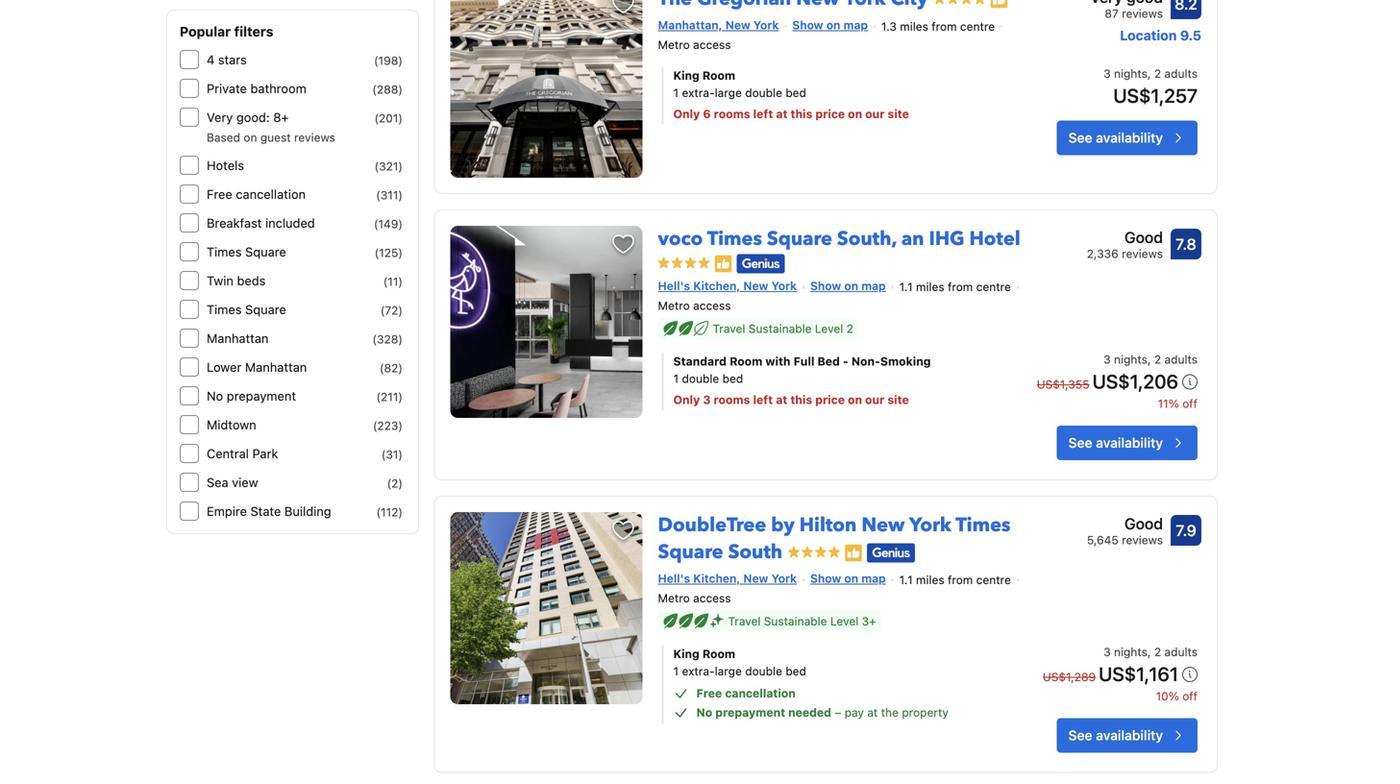 Task type: describe. For each thing, give the bounding box(es) containing it.
0 vertical spatial map
[[844, 18, 868, 32]]

1 horizontal spatial cancellation
[[725, 687, 796, 701]]

us$1,289
[[1043, 671, 1096, 684]]

travel for voco
[[713, 322, 746, 336]]

adults for voco times square south, an ihg hotel
[[1165, 353, 1198, 366]]

king for king room 1 extra-large double bed only 6 rooms left at this price on our site
[[674, 69, 700, 82]]

voco times square south, an ihg hotel
[[658, 226, 1021, 252]]

ihg
[[929, 226, 965, 252]]

new up travel sustainable level 2
[[744, 279, 769, 293]]

metro inside the 1.3 miles from centre metro access
[[658, 38, 690, 52]]

3 1 from the top
[[674, 665, 679, 679]]

(82)
[[380, 362, 403, 375]]

reviews right guest on the left top of page
[[294, 131, 335, 144]]

1 horizontal spatial free
[[697, 687, 722, 701]]

price inside king room 1 extra-large double bed only 6 rooms left at this price on our site
[[816, 107, 845, 121]]

map for south,
[[862, 279, 886, 293]]

left inside king room 1 extra-large double bed only 6 rooms left at this price on our site
[[754, 107, 773, 121]]

miles for an
[[916, 280, 945, 294]]

this inside king room 1 extra-large double bed only 6 rooms left at this price on our site
[[791, 107, 813, 121]]

breakfast
[[207, 216, 262, 230]]

this inside standard room with full bed - non-smoking 1 double bed only 3 rooms left at this price on our site
[[791, 393, 813, 407]]

south
[[728, 539, 783, 566]]

3 nights , 2 adults for doubletree by hilton new york times square south
[[1104, 646, 1198, 659]]

bathroom
[[250, 81, 307, 96]]

7.8
[[1176, 235, 1197, 253]]

hell's for doubletree by hilton new york times square south
[[658, 572, 691, 586]]

hell's for voco times square south, an ihg hotel
[[658, 279, 691, 293]]

(223)
[[373, 419, 403, 433]]

(72)
[[381, 304, 403, 317]]

based
[[207, 131, 240, 144]]

(2)
[[387, 477, 403, 490]]

see for voco times square south, an ihg hotel
[[1069, 435, 1093, 451]]

2,336
[[1087, 247, 1119, 261]]

see availability for doubletree by hilton new york times square south
[[1069, 728, 1164, 744]]

nights inside 3 nights , 2 adults us$1,257
[[1115, 67, 1148, 80]]

9.5
[[1181, 27, 1202, 43]]

5,645
[[1087, 534, 1119, 547]]

included
[[265, 216, 315, 230]]

no prepayment needed – pay at the property
[[697, 706, 949, 720]]

lower manhattan
[[207, 360, 307, 375]]

10% off
[[1156, 690, 1198, 704]]

new inside the doubletree by hilton new york times square south
[[862, 512, 905, 539]]

manhattan,
[[658, 18, 723, 32]]

level for hilton
[[831, 615, 859, 629]]

popular
[[180, 24, 231, 39]]

guest
[[260, 131, 291, 144]]

filters
[[234, 24, 274, 39]]

2 up -
[[847, 322, 854, 336]]

access for doubletree
[[693, 592, 731, 605]]

times square for (125)
[[207, 245, 286, 259]]

1.1 for an
[[900, 280, 913, 294]]

private
[[207, 81, 247, 96]]

no for no prepayment needed – pay at the property
[[697, 706, 713, 720]]

us$1,206
[[1093, 370, 1179, 393]]

1 inside king room 1 extra-large double bed only 6 rooms left at this price on our site
[[674, 86, 679, 100]]

on down the 'voco times square south, an ihg hotel'
[[845, 279, 859, 293]]

view
[[232, 476, 258, 490]]

state
[[251, 504, 281, 519]]

standard room with full bed - non-smoking 1 double bed only 3 rooms left at this price on our site
[[674, 355, 931, 407]]

(288)
[[372, 83, 403, 96]]

square left south, at the top of page
[[767, 226, 833, 252]]

from inside the 1.3 miles from centre metro access
[[932, 20, 957, 33]]

1 extra-large double bed
[[674, 665, 807, 679]]

full
[[794, 355, 815, 368]]

(311)
[[376, 188, 403, 202]]

new right the manhattan,
[[726, 18, 751, 32]]

price inside standard room with full bed - non-smoking 1 double bed only 3 rooms left at this price on our site
[[816, 393, 845, 407]]

empire state building
[[207, 504, 331, 519]]

2 inside 3 nights , 2 adults us$1,257
[[1155, 67, 1162, 80]]

doubletree by hilton new york times square south link
[[658, 505, 1011, 566]]

(149)
[[374, 217, 403, 231]]

kitchen, for doubletree
[[694, 572, 741, 586]]

property
[[902, 706, 949, 720]]

no prepayment
[[207, 389, 296, 403]]

scored 8.2 element
[[1171, 0, 1202, 19]]

king room 1 extra-large double bed only 6 rooms left at this price on our site
[[674, 69, 910, 121]]

miles inside the 1.3 miles from centre metro access
[[900, 20, 929, 33]]

(112)
[[376, 506, 403, 519]]

us$1,161
[[1099, 663, 1179, 686]]

sea view
[[207, 476, 258, 490]]

us$1,355
[[1037, 378, 1090, 391]]

good element for voco times square south, an ihg hotel
[[1087, 226, 1164, 249]]

an
[[902, 226, 925, 252]]

room for rooms
[[703, 69, 736, 82]]

show for square
[[811, 279, 842, 293]]

3 inside standard room with full bed - non-smoking 1 double bed only 3 rooms left at this price on our site
[[703, 393, 711, 407]]

hilton
[[800, 512, 857, 539]]

doubletree
[[658, 512, 767, 539]]

stars
[[218, 52, 247, 67]]

4
[[207, 52, 215, 67]]

show for hilton
[[811, 572, 842, 586]]

(211)
[[376, 390, 403, 404]]

good element for doubletree by hilton new york times square south
[[1087, 512, 1164, 536]]

beds
[[237, 274, 266, 288]]

twin
[[207, 274, 234, 288]]

the gregorian new york city image
[[451, 0, 643, 178]]

on down the doubletree by hilton new york times square south
[[845, 572, 859, 586]]

voco
[[658, 226, 703, 252]]

(321)
[[375, 160, 403, 173]]

good for voco times square south, an ihg hotel
[[1125, 228, 1164, 247]]

see availability for voco times square south, an ihg hotel
[[1069, 435, 1164, 451]]

doubletree by hilton new york times square south
[[658, 512, 1011, 566]]

voco times square south, an ihg hotel link
[[658, 218, 1021, 252]]

87 reviews
[[1105, 7, 1164, 20]]

breakfast included
[[207, 216, 315, 230]]

2 vertical spatial bed
[[786, 665, 807, 679]]

good 5,645 reviews
[[1087, 515, 1164, 547]]

no for no prepayment
[[207, 389, 223, 403]]

reviews inside the good 2,336 reviews
[[1122, 247, 1164, 261]]

private bathroom
[[207, 81, 307, 96]]

central park
[[207, 447, 278, 461]]

see for doubletree by hilton new york times square south
[[1069, 728, 1093, 744]]

(11)
[[383, 275, 403, 288]]

doubletree by hilton new york times square south image
[[451, 512, 643, 705]]

hotels
[[207, 158, 244, 173]]

this property is part of our preferred partner programme. it is committed to providing commendable service and good value. it will pay us a higher commission if you make a booking. image for "the gregorian new york city" image
[[990, 0, 1009, 9]]

pay
[[845, 706, 864, 720]]

0 vertical spatial cancellation
[[236, 187, 306, 201]]

non-
[[852, 355, 881, 368]]

voco times square south, an ihg hotel image
[[451, 226, 643, 418]]

availability for voco times square south, an ihg hotel
[[1096, 435, 1164, 451]]

times square for (72)
[[207, 302, 286, 317]]

empire
[[207, 504, 247, 519]]

3 up us$1,206
[[1104, 353, 1111, 366]]

our inside king room 1 extra-large double bed only 6 rooms left at this price on our site
[[866, 107, 885, 121]]

2 large from the top
[[715, 665, 742, 679]]

popular filters
[[180, 24, 274, 39]]

york inside the doubletree by hilton new york times square south
[[910, 512, 952, 539]]

rooms inside standard room with full bed - non-smoking 1 double bed only 3 rooms left at this price on our site
[[714, 393, 750, 407]]

3+
[[862, 615, 877, 629]]

reviews up the location
[[1122, 7, 1164, 20]]

prepayment for no prepayment needed – pay at the property
[[716, 706, 786, 720]]

show on map for square
[[811, 279, 886, 293]]

(31)
[[382, 448, 403, 462]]

standard
[[674, 355, 727, 368]]

centre for times
[[977, 573, 1011, 587]]

on down very good: 8+
[[244, 131, 257, 144]]

2 vertical spatial room
[[703, 648, 736, 661]]

availability for doubletree by hilton new york times square south
[[1096, 728, 1164, 744]]

bed
[[818, 355, 840, 368]]

reviews inside the good 5,645 reviews
[[1122, 534, 1164, 547]]

south,
[[837, 226, 897, 252]]

sea
[[207, 476, 229, 490]]

smoking
[[881, 355, 931, 368]]

king room link for hell's kitchen, new york
[[674, 646, 999, 663]]

only inside king room 1 extra-large double bed only 6 rooms left at this price on our site
[[674, 107, 700, 121]]



Task type: locate. For each thing, give the bounding box(es) containing it.
show on map down the 'voco times square south, an ihg hotel'
[[811, 279, 886, 293]]

2 vertical spatial miles
[[916, 573, 945, 587]]

2 king from the top
[[674, 648, 700, 661]]

3 up "us$1,161"
[[1104, 646, 1111, 659]]

2 vertical spatial 1
[[674, 665, 679, 679]]

hell's kitchen, new york down the voco
[[658, 279, 797, 293]]

on inside standard room with full bed - non-smoking 1 double bed only 3 rooms left at this price on our site
[[848, 393, 863, 407]]

3 inside 3 nights , 2 adults us$1,257
[[1104, 67, 1111, 80]]

only down standard
[[674, 393, 700, 407]]

1 access from the top
[[693, 38, 731, 52]]

sustainable for square
[[749, 322, 812, 336]]

room
[[703, 69, 736, 82], [730, 355, 763, 368], [703, 648, 736, 661]]

travel up standard
[[713, 322, 746, 336]]

needed
[[789, 706, 832, 720]]

1 large from the top
[[715, 86, 742, 100]]

1 1 from the top
[[674, 86, 679, 100]]

1 hell's kitchen, new york from the top
[[658, 279, 797, 293]]

from for ihg
[[948, 280, 973, 294]]

site down smoking
[[888, 393, 909, 407]]

1 king room link from the top
[[674, 67, 999, 84]]

2 price from the top
[[816, 393, 845, 407]]

our down 1.3
[[866, 107, 885, 121]]

2 adults from the top
[[1165, 353, 1198, 366]]

(198)
[[374, 54, 403, 67]]

cancellation
[[236, 187, 306, 201], [725, 687, 796, 701]]

0 horizontal spatial free
[[207, 187, 232, 201]]

3 access from the top
[[693, 592, 731, 605]]

access up standard
[[693, 299, 731, 312]]

1 vertical spatial our
[[865, 393, 885, 407]]

large down king room
[[715, 665, 742, 679]]

location
[[1120, 27, 1177, 43]]

2 vertical spatial map
[[862, 572, 886, 586]]

scored 7.8 element
[[1171, 229, 1202, 260]]

0 horizontal spatial prepayment
[[227, 389, 296, 403]]

2 hell's kitchen, new york from the top
[[658, 572, 797, 586]]

sustainable for hilton
[[764, 615, 827, 629]]

good element left 7.9
[[1087, 512, 1164, 536]]

on left 1.3
[[827, 18, 841, 32]]

see availability link
[[1057, 121, 1198, 155], [1057, 426, 1198, 461], [1057, 719, 1198, 754]]

this property is part of our preferred partner programme. it is committed to providing commendable service and good value. it will pay us a higher commission if you make a booking. image
[[990, 0, 1009, 9]]

standard room with full bed - non-smoking link
[[674, 353, 999, 370]]

87 reviews link
[[1083, 0, 1202, 22]]

level up bed
[[815, 322, 844, 336]]

1 this from the top
[[791, 107, 813, 121]]

good
[[1125, 228, 1164, 247], [1125, 515, 1164, 533]]

double inside king room 1 extra-large double bed only 6 rooms left at this price on our site
[[745, 86, 783, 100]]

good inside the good 2,336 reviews
[[1125, 228, 1164, 247]]

us$1,257
[[1114, 84, 1198, 107]]

2 3 nights , 2 adults from the top
[[1104, 646, 1198, 659]]

access for voco
[[693, 299, 731, 312]]

room for double
[[730, 355, 763, 368]]

1 vertical spatial from
[[948, 280, 973, 294]]

1 vertical spatial metro
[[658, 299, 690, 312]]

87
[[1105, 7, 1119, 20]]

1 vertical spatial hell's
[[658, 572, 691, 586]]

nights up "us$1,161"
[[1115, 646, 1148, 659]]

0 vertical spatial nights
[[1115, 67, 1148, 80]]

2 see availability link from the top
[[1057, 426, 1198, 461]]

, inside 3 nights , 2 adults us$1,257
[[1148, 67, 1151, 80]]

0 vertical spatial off
[[1183, 397, 1198, 411]]

1 site from the top
[[888, 107, 910, 121]]

1 3 nights , 2 adults from the top
[[1104, 353, 1198, 366]]

2 off from the top
[[1183, 690, 1198, 704]]

very good element
[[1091, 0, 1164, 9]]

1 vertical spatial travel
[[728, 615, 761, 629]]

0 vertical spatial sustainable
[[749, 322, 812, 336]]

-
[[843, 355, 849, 368]]

kitchen, down south
[[694, 572, 741, 586]]

prepayment down 1 extra-large double bed
[[716, 706, 786, 720]]

1 see from the top
[[1069, 130, 1093, 146]]

square down beds
[[245, 302, 286, 317]]

times inside the doubletree by hilton new york times square south
[[956, 512, 1011, 539]]

building
[[285, 504, 331, 519]]

double down travel sustainable level 3+
[[745, 665, 783, 679]]

1 vertical spatial no
[[697, 706, 713, 720]]

travel for doubletree
[[728, 615, 761, 629]]

2 vertical spatial metro
[[658, 592, 690, 605]]

1 vertical spatial 1
[[674, 372, 679, 386]]

centre for ihg
[[977, 280, 1011, 294]]

2 availability from the top
[[1096, 435, 1164, 451]]

1 vertical spatial manhattan
[[245, 360, 307, 375]]

times
[[707, 226, 762, 252], [207, 245, 242, 259], [207, 302, 242, 317], [956, 512, 1011, 539]]

2 vertical spatial show
[[811, 572, 842, 586]]

0 vertical spatial at
[[776, 107, 788, 121]]

0 vertical spatial metro
[[658, 38, 690, 52]]

room inside standard room with full bed - non-smoking 1 double bed only 3 rooms left at this price on our site
[[730, 355, 763, 368]]

at
[[776, 107, 788, 121], [776, 393, 788, 407], [868, 706, 878, 720]]

rooms inside king room 1 extra-large double bed only 6 rooms left at this price on our site
[[714, 107, 751, 121]]

1 vertical spatial show on map
[[811, 279, 886, 293]]

rooms down standard
[[714, 393, 750, 407]]

0 vertical spatial show on map
[[793, 18, 868, 32]]

1 vertical spatial prepayment
[[716, 706, 786, 720]]

2 up the us$1,257
[[1155, 67, 1162, 80]]

hell's down the voco
[[658, 279, 691, 293]]

good element
[[1087, 226, 1164, 249], [1087, 512, 1164, 536]]

6
[[703, 107, 711, 121]]

2 vertical spatial see availability
[[1069, 728, 1164, 744]]

manhattan up lower
[[207, 331, 269, 346]]

0 horizontal spatial free cancellation
[[207, 187, 306, 201]]

see availability down the us$1,257
[[1069, 130, 1164, 146]]

1.1 down an
[[900, 280, 913, 294]]

2 times square from the top
[[207, 302, 286, 317]]

reviews right 5,645
[[1122, 534, 1164, 547]]

at inside king room 1 extra-large double bed only 6 rooms left at this price on our site
[[776, 107, 788, 121]]

1 vertical spatial hell's kitchen, new york
[[658, 572, 797, 586]]

york
[[754, 18, 779, 32], [772, 279, 797, 293], [910, 512, 952, 539], [772, 572, 797, 586]]

1 rooms from the top
[[714, 107, 751, 121]]

off for doubletree by hilton new york times square south
[[1183, 690, 1198, 704]]

1 down standard
[[674, 372, 679, 386]]

1 , from the top
[[1148, 67, 1151, 80]]

1 vertical spatial large
[[715, 665, 742, 679]]

2 1 from the top
[[674, 372, 679, 386]]

2 1.1 miles from centre metro access from the top
[[658, 573, 1011, 605]]

1 down king room
[[674, 665, 679, 679]]

0 vertical spatial bed
[[786, 86, 807, 100]]

travel
[[713, 322, 746, 336], [728, 615, 761, 629]]

1 vertical spatial site
[[888, 393, 909, 407]]

2 only from the top
[[674, 393, 700, 407]]

site inside king room 1 extra-large double bed only 6 rooms left at this price on our site
[[888, 107, 910, 121]]

(125)
[[375, 246, 403, 260]]

square inside the doubletree by hilton new york times square south
[[658, 539, 724, 566]]

bed down standard
[[723, 372, 743, 386]]

0 vertical spatial availability
[[1096, 130, 1164, 146]]

new down south
[[744, 572, 769, 586]]

, for doubletree by hilton new york times square south
[[1148, 646, 1151, 659]]

10%
[[1156, 690, 1180, 704]]

hell's down doubletree
[[658, 572, 691, 586]]

king for king room
[[674, 648, 700, 661]]

kitchen, for voco
[[694, 279, 741, 293]]

1.3
[[882, 20, 897, 33]]

this down the 1.3 miles from centre metro access
[[791, 107, 813, 121]]

0 vertical spatial travel
[[713, 322, 746, 336]]

1.1 miles from centre metro access for square
[[658, 280, 1011, 312]]

3 metro from the top
[[658, 592, 690, 605]]

by
[[771, 512, 795, 539]]

centre inside the 1.3 miles from centre metro access
[[961, 20, 995, 33]]

0 vertical spatial centre
[[961, 20, 995, 33]]

only left 6
[[674, 107, 700, 121]]

1 hell's from the top
[[658, 279, 691, 293]]

off for voco times square south, an ihg hotel
[[1183, 397, 1198, 411]]

8+
[[273, 110, 289, 125]]

no
[[207, 389, 223, 403], [697, 706, 713, 720]]

2 nights from the top
[[1115, 353, 1148, 366]]

show down the doubletree by hilton new york times square south
[[811, 572, 842, 586]]

left inside standard room with full bed - non-smoking 1 double bed only 3 rooms left at this price on our site
[[753, 393, 773, 407]]

double inside standard room with full bed - non-smoking 1 double bed only 3 rooms left at this price on our site
[[682, 372, 719, 386]]

king room link
[[674, 67, 999, 84], [674, 646, 999, 663]]

very
[[207, 110, 233, 125]]

on inside king room 1 extra-large double bed only 6 rooms left at this price on our site
[[848, 107, 863, 121]]

0 vertical spatial see
[[1069, 130, 1093, 146]]

1 vertical spatial see availability
[[1069, 435, 1164, 451]]

3 see from the top
[[1069, 728, 1093, 744]]

–
[[835, 706, 842, 720]]

1 vertical spatial show
[[811, 279, 842, 293]]

1 horizontal spatial free cancellation
[[697, 687, 796, 701]]

very good: 8+
[[207, 110, 289, 125]]

1.1 miles from centre metro access for hilton
[[658, 573, 1011, 605]]

1 vertical spatial times square
[[207, 302, 286, 317]]

see availability link for voco times square south, an ihg hotel
[[1057, 426, 1198, 461]]

king room link down the 1.3 miles from centre metro access
[[674, 67, 999, 84]]

extra- inside king room 1 extra-large double bed only 6 rooms left at this price on our site
[[682, 86, 715, 100]]

bed inside standard room with full bed - non-smoking 1 double bed only 3 rooms left at this price on our site
[[723, 372, 743, 386]]

1 vertical spatial off
[[1183, 690, 1198, 704]]

2
[[1155, 67, 1162, 80], [847, 322, 854, 336], [1155, 353, 1162, 366], [1155, 646, 1162, 659]]

room inside king room 1 extra-large double bed only 6 rooms left at this price on our site
[[703, 69, 736, 82]]

0 vertical spatial manhattan
[[207, 331, 269, 346]]

1 good element from the top
[[1087, 226, 1164, 249]]

site inside standard room with full bed - non-smoking 1 double bed only 3 rooms left at this price on our site
[[888, 393, 909, 407]]

2 see from the top
[[1069, 435, 1093, 451]]

7.9
[[1176, 522, 1197, 540]]

0 vertical spatial no
[[207, 389, 223, 403]]

0 vertical spatial kitchen,
[[694, 279, 741, 293]]

2 vertical spatial show on map
[[811, 572, 886, 586]]

1 vertical spatial see availability link
[[1057, 426, 1198, 461]]

0 vertical spatial extra-
[[682, 86, 715, 100]]

bed up needed
[[786, 665, 807, 679]]

1 horizontal spatial no
[[697, 706, 713, 720]]

2 vertical spatial see
[[1069, 728, 1093, 744]]

metro
[[658, 38, 690, 52], [658, 299, 690, 312], [658, 592, 690, 605]]

0 vertical spatial level
[[815, 322, 844, 336]]

3 nights , 2 adults for voco times square south, an ihg hotel
[[1104, 353, 1198, 366]]

prepayment down lower manhattan
[[227, 389, 296, 403]]

3 see availability from the top
[[1069, 728, 1164, 744]]

(328)
[[373, 333, 403, 346]]

2 our from the top
[[865, 393, 885, 407]]

1 vertical spatial cancellation
[[725, 687, 796, 701]]

1 vertical spatial double
[[682, 372, 719, 386]]

0 horizontal spatial no
[[207, 389, 223, 403]]

3 , from the top
[[1148, 646, 1151, 659]]

access up king room
[[693, 592, 731, 605]]

2 vertical spatial at
[[868, 706, 878, 720]]

metro up standard
[[658, 299, 690, 312]]

2 1.1 from the top
[[900, 573, 913, 587]]

see availability link down the us$1,257
[[1057, 121, 1198, 155]]

1 left from the top
[[754, 107, 773, 121]]

2 good from the top
[[1125, 515, 1164, 533]]

1 vertical spatial left
[[753, 393, 773, 407]]

good left 7.8
[[1125, 228, 1164, 247]]

2 king room link from the top
[[674, 646, 999, 663]]

1 only from the top
[[674, 107, 700, 121]]

this property is part of our preferred partner programme. it is committed to providing commendable service and good value. it will pay us a higher commission if you make a booking. image for doubletree by hilton new york times square south 'image'
[[844, 544, 864, 563]]

2 access from the top
[[693, 299, 731, 312]]

king down the manhattan,
[[674, 69, 700, 82]]

0 vertical spatial large
[[715, 86, 742, 100]]

0 vertical spatial see availability
[[1069, 130, 1164, 146]]

on down -
[[848, 393, 863, 407]]

level for square
[[815, 322, 844, 336]]

square down doubletree
[[658, 539, 724, 566]]

off
[[1183, 397, 1198, 411], [1183, 690, 1198, 704]]

good for doubletree by hilton new york times square south
[[1125, 515, 1164, 533]]

0 vertical spatial price
[[816, 107, 845, 121]]

3 see availability link from the top
[[1057, 719, 1198, 754]]

cancellation up breakfast included
[[236, 187, 306, 201]]

kitchen,
[[694, 279, 741, 293], [694, 572, 741, 586]]

bed down the 1.3 miles from centre metro access
[[786, 86, 807, 100]]

at inside standard room with full bed - non-smoking 1 double bed only 3 rooms left at this price on our site
[[776, 393, 788, 407]]

adults for doubletree by hilton new york times square south
[[1165, 646, 1198, 659]]

at right 6
[[776, 107, 788, 121]]

free cancellation up breakfast included
[[207, 187, 306, 201]]

good element left the scored 7.8 element
[[1087, 226, 1164, 249]]

2 this from the top
[[791, 393, 813, 407]]

hell's kitchen, new york
[[658, 279, 797, 293], [658, 572, 797, 586]]

price down the 1.3 miles from centre metro access
[[816, 107, 845, 121]]

0 vertical spatial site
[[888, 107, 910, 121]]

2 vertical spatial double
[[745, 665, 783, 679]]

hotel
[[970, 226, 1021, 252]]

4 stars
[[207, 52, 247, 67]]

,
[[1148, 67, 1151, 80], [1148, 353, 1151, 366], [1148, 646, 1151, 659]]

0 vertical spatial free cancellation
[[207, 187, 306, 201]]

2 hell's from the top
[[658, 572, 691, 586]]

0 vertical spatial free
[[207, 187, 232, 201]]

times square up beds
[[207, 245, 286, 259]]

11% off
[[1158, 397, 1198, 411]]

no down lower
[[207, 389, 223, 403]]

0 vertical spatial good
[[1125, 228, 1164, 247]]

only
[[674, 107, 700, 121], [674, 393, 700, 407]]

double
[[745, 86, 783, 100], [682, 372, 719, 386], [745, 665, 783, 679]]

1 vertical spatial king room link
[[674, 646, 999, 663]]

manhattan
[[207, 331, 269, 346], [245, 360, 307, 375]]

1 vertical spatial centre
[[977, 280, 1011, 294]]

1 vertical spatial at
[[776, 393, 788, 407]]

good inside the good 5,645 reviews
[[1125, 515, 1164, 533]]

0 vertical spatial from
[[932, 20, 957, 33]]

lower
[[207, 360, 242, 375]]

hell's kitchen, new york for doubletree
[[658, 572, 797, 586]]

travel sustainable level 3+
[[728, 615, 877, 629]]

left
[[754, 107, 773, 121], [753, 393, 773, 407]]

from for times
[[948, 573, 973, 587]]

0 vertical spatial hell's kitchen, new york
[[658, 279, 797, 293]]

2 good element from the top
[[1087, 512, 1164, 536]]

1 price from the top
[[816, 107, 845, 121]]

, up us$1,206
[[1148, 353, 1151, 366]]

1 good from the top
[[1125, 228, 1164, 247]]

1 see availability link from the top
[[1057, 121, 1198, 155]]

1 metro from the top
[[658, 38, 690, 52]]

0 vertical spatial 1.1
[[900, 280, 913, 294]]

new right hilton
[[862, 512, 905, 539]]

king room
[[674, 648, 736, 661]]

see
[[1069, 130, 1093, 146], [1069, 435, 1093, 451], [1069, 728, 1093, 744]]

1 horizontal spatial prepayment
[[716, 706, 786, 720]]

1 king from the top
[[674, 69, 700, 82]]

miles
[[900, 20, 929, 33], [916, 280, 945, 294], [916, 573, 945, 587]]

metro for voco times square south, an ihg hotel
[[658, 299, 690, 312]]

square down breakfast included
[[245, 245, 286, 259]]

0 vertical spatial hell's
[[658, 279, 691, 293]]

good 2,336 reviews
[[1087, 228, 1164, 261]]

2 left from the top
[[753, 393, 773, 407]]

genius discounts available at this property. image
[[737, 254, 785, 273], [737, 254, 785, 273], [867, 544, 916, 563], [867, 544, 916, 563]]

2 metro from the top
[[658, 299, 690, 312]]

nights for voco times square south, an ihg hotel
[[1115, 353, 1148, 366]]

3 down "87"
[[1104, 67, 1111, 80]]

1 1.1 miles from centre metro access from the top
[[658, 280, 1011, 312]]

1 vertical spatial 1.1 miles from centre metro access
[[658, 573, 1011, 605]]

nights
[[1115, 67, 1148, 80], [1115, 353, 1148, 366], [1115, 646, 1148, 659]]

show down the 'voco times square south, an ihg hotel'
[[811, 279, 842, 293]]

times square
[[207, 245, 286, 259], [207, 302, 286, 317]]

sustainable
[[749, 322, 812, 336], [764, 615, 827, 629]]

0 vertical spatial double
[[745, 86, 783, 100]]

1 adults from the top
[[1165, 67, 1198, 80]]

0 vertical spatial room
[[703, 69, 736, 82]]

2 vertical spatial access
[[693, 592, 731, 605]]

new
[[726, 18, 751, 32], [744, 279, 769, 293], [862, 512, 905, 539], [744, 572, 769, 586]]

1 kitchen, from the top
[[694, 279, 741, 293]]

2 extra- from the top
[[682, 665, 715, 679]]

availability down 10%
[[1096, 728, 1164, 744]]

king up 1 extra-large double bed
[[674, 648, 700, 661]]

midtown
[[207, 418, 256, 432]]

nights for doubletree by hilton new york times square south
[[1115, 646, 1148, 659]]

2 vertical spatial from
[[948, 573, 973, 587]]

left right 6
[[754, 107, 773, 121]]

1 vertical spatial kitchen,
[[694, 572, 741, 586]]

0 vertical spatial good element
[[1087, 226, 1164, 249]]

sustainable up with
[[749, 322, 812, 336]]

3 availability from the top
[[1096, 728, 1164, 744]]

good left 7.9
[[1125, 515, 1164, 533]]

2 up us$1,206
[[1155, 353, 1162, 366]]

2 vertical spatial ,
[[1148, 646, 1151, 659]]

large down manhattan, new york
[[715, 86, 742, 100]]

0 vertical spatial rooms
[[714, 107, 751, 121]]

2 site from the top
[[888, 393, 909, 407]]

centre
[[961, 20, 995, 33], [977, 280, 1011, 294], [977, 573, 1011, 587]]

1 nights from the top
[[1115, 67, 1148, 80]]

see availability link down 10%
[[1057, 719, 1198, 754]]

1 vertical spatial map
[[862, 279, 886, 293]]

2 vertical spatial see availability link
[[1057, 719, 1198, 754]]

left down with
[[753, 393, 773, 407]]

0 horizontal spatial cancellation
[[236, 187, 306, 201]]

show on map
[[793, 18, 868, 32], [811, 279, 886, 293], [811, 572, 886, 586]]

reviews
[[1122, 7, 1164, 20], [294, 131, 335, 144], [1122, 247, 1164, 261], [1122, 534, 1164, 547]]

see availability down 10%
[[1069, 728, 1164, 744]]

adults up 10% off
[[1165, 646, 1198, 659]]

king inside king room 1 extra-large double bed only 6 rooms left at this price on our site
[[674, 69, 700, 82]]

central
[[207, 447, 249, 461]]

times square down beds
[[207, 302, 286, 317]]

twin beds
[[207, 274, 266, 288]]

nights up us$1,206
[[1115, 353, 1148, 366]]

our inside standard room with full bed - non-smoking 1 double bed only 3 rooms left at this price on our site
[[865, 393, 885, 407]]

0 vertical spatial this
[[791, 107, 813, 121]]

at down with
[[776, 393, 788, 407]]

park
[[252, 447, 278, 461]]

1 vertical spatial price
[[816, 393, 845, 407]]

3 nights , 2 adults us$1,257
[[1104, 67, 1198, 107]]

1 see availability from the top
[[1069, 130, 1164, 146]]

only inside standard room with full bed - non-smoking 1 double bed only 3 rooms left at this price on our site
[[674, 393, 700, 407]]

manhattan up 'no prepayment'
[[245, 360, 307, 375]]

free down 1 extra-large double bed
[[697, 687, 722, 701]]

show on map for hilton
[[811, 572, 886, 586]]

1 availability from the top
[[1096, 130, 1164, 146]]

1 times square from the top
[[207, 245, 286, 259]]

, up the us$1,257
[[1148, 67, 1151, 80]]

2 kitchen, from the top
[[694, 572, 741, 586]]

travel up 1 extra-large double bed
[[728, 615, 761, 629]]

1 vertical spatial free cancellation
[[697, 687, 796, 701]]

1 off from the top
[[1183, 397, 1198, 411]]

reviews right 2,336
[[1122, 247, 1164, 261]]

manhattan, new york
[[658, 18, 779, 32]]

rooms right 6
[[714, 107, 751, 121]]

1 1.1 from the top
[[900, 280, 913, 294]]

location 9.5
[[1120, 27, 1202, 43]]

price down bed
[[816, 393, 845, 407]]

map up 3+
[[862, 572, 886, 586]]

1 vertical spatial access
[[693, 299, 731, 312]]

hell's kitchen, new york down south
[[658, 572, 797, 586]]

3 adults from the top
[[1165, 646, 1198, 659]]

2 vertical spatial availability
[[1096, 728, 1164, 744]]

this property is part of our preferred partner programme. it is committed to providing commendable service and good value. it will pay us a higher commission if you make a booking. image
[[990, 0, 1009, 9], [714, 254, 733, 273], [714, 254, 733, 273], [844, 544, 864, 563], [844, 544, 864, 563]]

adults up 11% off
[[1165, 353, 1198, 366]]

hell's kitchen, new york for voco
[[658, 279, 797, 293]]

0 vertical spatial 1
[[674, 86, 679, 100]]

2 see availability from the top
[[1069, 435, 1164, 451]]

2 , from the top
[[1148, 353, 1151, 366]]

2 up "us$1,161"
[[1155, 646, 1162, 659]]

extra- up 6
[[682, 86, 715, 100]]

king room link down 3+
[[674, 646, 999, 663]]

free down hotels
[[207, 187, 232, 201]]

, for voco times square south, an ihg hotel
[[1148, 353, 1151, 366]]

0 vertical spatial see availability link
[[1057, 121, 1198, 155]]

0 vertical spatial king
[[674, 69, 700, 82]]

off right 10%
[[1183, 690, 1198, 704]]

see availability link for doubletree by hilton new york times square south
[[1057, 719, 1198, 754]]

3 nights , 2 adults up us$1,206
[[1104, 353, 1198, 366]]

free cancellation
[[207, 187, 306, 201], [697, 687, 796, 701]]

0 vertical spatial show
[[793, 18, 824, 32]]

3 nights from the top
[[1115, 646, 1148, 659]]

2 rooms from the top
[[714, 393, 750, 407]]

1.1 miles from centre metro access
[[658, 280, 1011, 312], [658, 573, 1011, 605]]

with
[[766, 355, 791, 368]]

availability down 11%
[[1096, 435, 1164, 451]]

1 extra- from the top
[[682, 86, 715, 100]]

this down full
[[791, 393, 813, 407]]

1.1 for york
[[900, 573, 913, 587]]

free cancellation down 1 extra-large double bed
[[697, 687, 796, 701]]

1 vertical spatial this
[[791, 393, 813, 407]]

1.3 miles from centre metro access
[[658, 20, 995, 52]]

see availability
[[1069, 130, 1164, 146], [1069, 435, 1164, 451], [1069, 728, 1164, 744]]

miles for york
[[916, 573, 945, 587]]

access
[[693, 38, 731, 52], [693, 299, 731, 312], [693, 592, 731, 605]]

1 down the manhattan,
[[674, 86, 679, 100]]

at left the
[[868, 706, 878, 720]]

1 inside standard room with full bed - non-smoking 1 double bed only 3 rooms left at this price on our site
[[674, 372, 679, 386]]

scored 7.9 element
[[1171, 515, 1202, 546]]

1 vertical spatial rooms
[[714, 393, 750, 407]]

show on map left 1.3
[[793, 18, 868, 32]]

metro for doubletree by hilton new york times square south
[[658, 592, 690, 605]]

large inside king room 1 extra-large double bed only 6 rooms left at this price on our site
[[715, 86, 742, 100]]

large
[[715, 86, 742, 100], [715, 665, 742, 679]]

1 our from the top
[[866, 107, 885, 121]]

1 vertical spatial room
[[730, 355, 763, 368]]

from
[[932, 20, 957, 33], [948, 280, 973, 294], [948, 573, 973, 587]]

map for new
[[862, 572, 886, 586]]

bed inside king room 1 extra-large double bed only 6 rooms left at this price on our site
[[786, 86, 807, 100]]

map left 1.3
[[844, 18, 868, 32]]

travel sustainable level 2
[[713, 322, 854, 336]]

access inside the 1.3 miles from centre metro access
[[693, 38, 731, 52]]

adults inside 3 nights , 2 adults us$1,257
[[1165, 67, 1198, 80]]

double down manhattan, new york
[[745, 86, 783, 100]]

0 vertical spatial 1.1 miles from centre metro access
[[658, 280, 1011, 312]]

king room link for manhattan, new york
[[674, 67, 999, 84]]

0 vertical spatial access
[[693, 38, 731, 52]]

0 vertical spatial our
[[866, 107, 885, 121]]

sustainable left 3+
[[764, 615, 827, 629]]

prepayment for no prepayment
[[227, 389, 296, 403]]

this property is part of our preferred partner programme. it is committed to providing commendable service and good value. it will pay us a higher commission if you make a booking. image for voco times square south, an ihg hotel image in the left of the page
[[714, 254, 733, 273]]



Task type: vqa. For each thing, say whether or not it's contained in the screenshot.
28
no



